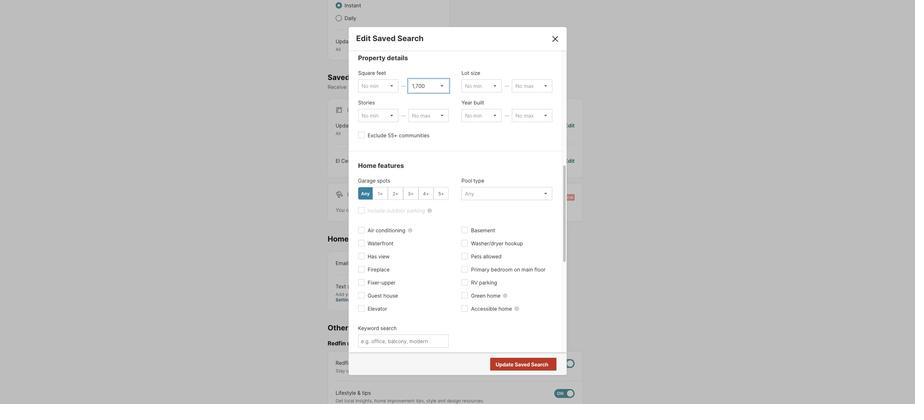 Task type: describe. For each thing, give the bounding box(es) containing it.
3+ radio
[[403, 187, 419, 200]]

waterfront
[[368, 241, 394, 247]]

an
[[529, 368, 534, 374]]

home inside lifestyle & tips get local insights, home improvement tips, style and design resources.
[[375, 399, 386, 404]]

emails
[[350, 324, 374, 333]]

settings
[[336, 297, 354, 303]]

1 edit button from the top
[[565, 122, 575, 136]]

0 vertical spatial parking
[[407, 208, 425, 214]]

edit inside edit saved search dialog
[[357, 34, 371, 43]]

lot size
[[462, 70, 481, 76]]

house
[[384, 293, 398, 299]]

0 vertical spatial update
[[336, 38, 354, 45]]

style
[[427, 399, 437, 404]]

(sms)
[[348, 283, 362, 290]]

2 edit button from the top
[[565, 157, 575, 165]]

55+
[[388, 133, 398, 139]]

features
[[378, 162, 404, 170]]

— for stories
[[402, 113, 406, 118]]

keyword search
[[358, 326, 397, 332]]

2 update types all from the top
[[336, 123, 369, 136]]

tours
[[351, 235, 370, 244]]

garage
[[358, 178, 376, 184]]

elevator
[[368, 306, 388, 312]]

5+ radio
[[434, 187, 449, 200]]

resources.
[[463, 399, 485, 404]]

redfin updates
[[328, 340, 370, 347]]

local
[[345, 399, 355, 404]]

text
[[336, 283, 346, 290]]

tools
[[394, 368, 404, 374]]

lot
[[462, 70, 470, 76]]

2 horizontal spatial and
[[491, 368, 499, 374]]

for for for rent
[[347, 192, 358, 198]]

add
[[336, 292, 344, 297]]

feet
[[377, 70, 386, 76]]

other
[[328, 324, 349, 333]]

1+ radio
[[373, 187, 388, 200]]

pets
[[472, 254, 482, 260]]

saved inside saved searches receive timely notifications based on your preferred search filters.
[[328, 73, 350, 82]]

redfin's
[[376, 368, 393, 374]]

edit saved search dialog
[[349, 27, 567, 375]]

other emails
[[328, 324, 374, 333]]

square feet
[[358, 70, 386, 76]]

for
[[452, 207, 459, 213]]

notifications
[[364, 84, 394, 90]]

1 all from the top
[[336, 47, 341, 52]]

rv
[[472, 280, 478, 286]]

2+
[[393, 191, 399, 196]]

home for green home
[[487, 293, 501, 299]]

for rent
[[347, 192, 372, 198]]

account settings link
[[336, 292, 412, 303]]

any
[[361, 191, 370, 196]]

details
[[387, 54, 408, 62]]

Any radio
[[358, 187, 373, 200]]

bedroom
[[491, 267, 513, 273]]

outdoor
[[387, 208, 406, 214]]

spots
[[377, 178, 391, 184]]

updates
[[347, 340, 370, 347]]

square
[[358, 70, 375, 76]]

add your phone number in
[[336, 292, 393, 297]]

receive
[[328, 84, 347, 90]]

accessible
[[472, 306, 498, 312]]

— for lot size
[[505, 83, 510, 89]]

features,
[[415, 368, 433, 374]]

primary bedroom on main floor
[[472, 267, 546, 273]]

searching
[[427, 207, 451, 213]]

year
[[462, 100, 473, 106]]

pool type
[[462, 178, 485, 184]]

saved down 1+ option
[[373, 207, 388, 213]]

a
[[473, 368, 476, 374]]

on for searches
[[412, 84, 418, 90]]

1 to from the left
[[353, 368, 357, 374]]

timely
[[348, 84, 363, 90]]

option group inside edit saved search dialog
[[358, 187, 449, 200]]

instant
[[345, 2, 361, 9]]

2 all from the top
[[336, 131, 341, 136]]

edit saved search element
[[357, 34, 544, 43]]

insights,
[[356, 399, 373, 404]]

el
[[336, 158, 340, 164]]

pets allowed
[[472, 254, 502, 260]]

accessible home
[[472, 306, 512, 312]]

sale
[[359, 107, 372, 114]]

daily
[[345, 15, 357, 21]]

preferred
[[431, 84, 454, 90]]

home,
[[477, 368, 490, 374]]

no results button
[[516, 359, 556, 372]]

&
[[358, 390, 361, 397]]

basement
[[472, 228, 496, 234]]

guest house
[[368, 293, 398, 299]]

for sale
[[347, 107, 372, 114]]

edit saved search
[[357, 34, 424, 43]]

2 types from the top
[[355, 123, 369, 129]]

washer/dryer
[[472, 241, 504, 247]]

2 to from the left
[[445, 368, 449, 374]]

filters.
[[473, 84, 488, 90]]

home for home features
[[358, 162, 377, 170]]

el cerrito test 1
[[336, 158, 374, 164]]

stay
[[336, 368, 345, 374]]

Daily radio
[[336, 15, 342, 21]]

you can create saved searches while searching for
[[336, 207, 461, 213]]

— for year built
[[505, 113, 510, 118]]

e.g. office, balcony, modern text field
[[361, 339, 446, 345]]

0 horizontal spatial your
[[346, 292, 355, 297]]

fixer-
[[368, 280, 382, 286]]

home features
[[358, 162, 404, 170]]

garage spots
[[358, 178, 391, 184]]



Task type: locate. For each thing, give the bounding box(es) containing it.
0 vertical spatial update types all
[[336, 38, 369, 52]]

edit button
[[565, 122, 575, 136], [565, 157, 575, 165]]

search inside saved searches receive timely notifications based on your preferred search filters.
[[455, 84, 471, 90]]

1 vertical spatial all
[[336, 131, 341, 136]]

you
[[336, 207, 345, 213]]

update saved search button
[[490, 358, 557, 371]]

Instant radio
[[336, 2, 342, 9]]

home right insights,
[[375, 399, 386, 404]]

year built
[[462, 100, 485, 106]]

0 vertical spatial search
[[398, 34, 424, 43]]

1 vertical spatial search
[[381, 326, 397, 332]]

rent
[[359, 192, 372, 198]]

and right home,
[[491, 368, 499, 374]]

fireplace
[[368, 267, 390, 273]]

primary
[[472, 267, 490, 273]]

and
[[406, 368, 414, 374], [491, 368, 499, 374], [438, 399, 446, 404]]

0 vertical spatial searches
[[352, 73, 385, 82]]

update down for sale
[[336, 123, 354, 129]]

include
[[368, 208, 385, 214]]

1 vertical spatial on
[[515, 267, 521, 273]]

buy
[[450, 368, 458, 374]]

update inside update saved search button
[[496, 362, 514, 368]]

home inside edit saved search dialog
[[358, 162, 377, 170]]

email
[[336, 260, 349, 267]]

0 horizontal spatial searches
[[352, 73, 385, 82]]

None checkbox
[[555, 359, 575, 368], [555, 390, 575, 399], [555, 359, 575, 368], [555, 390, 575, 399]]

rv parking
[[472, 280, 498, 286]]

no results
[[523, 362, 548, 368]]

phone
[[356, 292, 370, 297]]

4+
[[423, 191, 429, 196]]

1 update types all from the top
[[336, 38, 369, 52]]

home right accessible
[[499, 306, 512, 312]]

home left tours
[[328, 235, 349, 244]]

up
[[347, 368, 352, 374]]

communities
[[399, 133, 430, 139]]

list box
[[358, 80, 399, 93], [409, 80, 449, 93], [462, 80, 502, 93], [512, 80, 553, 93], [358, 109, 399, 122], [409, 109, 449, 122], [462, 109, 502, 122], [512, 109, 553, 122], [462, 187, 553, 200]]

lifestyle
[[336, 390, 356, 397]]

0 horizontal spatial home
[[328, 235, 349, 244]]

based
[[395, 84, 410, 90]]

property
[[358, 54, 386, 62]]

0 vertical spatial edit button
[[565, 122, 575, 136]]

2 vertical spatial home
[[375, 399, 386, 404]]

types down for sale
[[355, 123, 369, 129]]

0 vertical spatial all
[[336, 47, 341, 52]]

has
[[368, 254, 377, 260]]

update types all up property
[[336, 38, 369, 52]]

home tours
[[328, 235, 370, 244]]

saved up property details
[[373, 34, 396, 43]]

home for accessible home
[[499, 306, 512, 312]]

1 for from the top
[[347, 107, 358, 114]]

redfin down other
[[328, 340, 346, 347]]

hookup
[[505, 241, 523, 247]]

searches down the 2+ option
[[390, 207, 412, 213]]

0 horizontal spatial search
[[398, 34, 424, 43]]

your inside saved searches receive timely notifications based on your preferred search filters.
[[419, 84, 430, 90]]

lifestyle & tips get local insights, home improvement tips, style and design resources.
[[336, 390, 485, 404]]

air conditioning
[[368, 228, 406, 234]]

create
[[357, 207, 372, 213]]

your left preferred
[[419, 84, 430, 90]]

and inside lifestyle & tips get local insights, home improvement tips, style and design resources.
[[438, 399, 446, 404]]

1 horizontal spatial on
[[412, 84, 418, 90]]

redfin up stay
[[336, 360, 351, 366]]

1 horizontal spatial your
[[419, 84, 430, 90]]

update types all down for sale
[[336, 123, 369, 136]]

2 vertical spatial on
[[369, 368, 375, 374]]

option group containing any
[[358, 187, 449, 200]]

improvement
[[388, 399, 415, 404]]

sell
[[465, 368, 472, 374]]

2 for from the top
[[347, 192, 358, 198]]

for for for sale
[[347, 107, 358, 114]]

pool
[[462, 178, 472, 184]]

update down daily option
[[336, 38, 354, 45]]

redfin news stay up to date on redfin's tools and features, how to buy or sell a home, and connect with an agent.
[[336, 360, 549, 374]]

0 vertical spatial edit
[[357, 34, 371, 43]]

on
[[412, 84, 418, 90], [515, 267, 521, 273], [369, 368, 375, 374]]

your
[[419, 84, 430, 90], [346, 292, 355, 297]]

1 horizontal spatial searches
[[390, 207, 412, 213]]

on inside redfin news stay up to date on redfin's tools and features, how to buy or sell a home, and connect with an agent.
[[369, 368, 375, 374]]

home up accessible home
[[487, 293, 501, 299]]

1 vertical spatial search
[[532, 362, 549, 368]]

search for edit saved search
[[398, 34, 424, 43]]

results
[[531, 362, 548, 368]]

1 horizontal spatial search
[[532, 362, 549, 368]]

on inside edit saved search dialog
[[515, 267, 521, 273]]

1 horizontal spatial and
[[438, 399, 446, 404]]

0 vertical spatial types
[[355, 38, 369, 45]]

search inside button
[[532, 362, 549, 368]]

to left buy
[[445, 368, 449, 374]]

saved
[[373, 34, 396, 43], [328, 73, 350, 82], [373, 207, 388, 213], [515, 362, 530, 368]]

searches inside saved searches receive timely notifications based on your preferred search filters.
[[352, 73, 385, 82]]

saved up with
[[515, 362, 530, 368]]

search up agent.
[[532, 362, 549, 368]]

your up settings
[[346, 292, 355, 297]]

to right up
[[353, 368, 357, 374]]

0 vertical spatial redfin
[[328, 340, 346, 347]]

on left main
[[515, 267, 521, 273]]

2 vertical spatial update
[[496, 362, 514, 368]]

upper
[[382, 280, 396, 286]]

exclude 55+ communities
[[368, 133, 430, 139]]

keyword
[[358, 326, 379, 332]]

0 vertical spatial search
[[455, 84, 471, 90]]

1 vertical spatial home
[[499, 306, 512, 312]]

tips
[[362, 390, 371, 397]]

0 vertical spatial home
[[358, 162, 377, 170]]

0 horizontal spatial search
[[381, 326, 397, 332]]

1 horizontal spatial parking
[[480, 280, 498, 286]]

2 horizontal spatial on
[[515, 267, 521, 273]]

include outdoor parking
[[368, 208, 425, 214]]

0 vertical spatial for
[[347, 107, 358, 114]]

air
[[368, 228, 375, 234]]

floor
[[535, 267, 546, 273]]

2+ radio
[[388, 187, 403, 200]]

1+
[[378, 191, 383, 196]]

on right based
[[412, 84, 418, 90]]

update
[[336, 38, 354, 45], [336, 123, 354, 129], [496, 362, 514, 368]]

0 horizontal spatial parking
[[407, 208, 425, 214]]

0 horizontal spatial to
[[353, 368, 357, 374]]

all up el
[[336, 131, 341, 136]]

number
[[371, 292, 387, 297]]

1 vertical spatial edit
[[565, 123, 575, 129]]

test
[[360, 158, 370, 164]]

agent.
[[535, 368, 549, 374]]

on inside saved searches receive timely notifications based on your preferred search filters.
[[412, 84, 418, 90]]

for left "rent"
[[347, 192, 358, 198]]

1 vertical spatial edit button
[[565, 157, 575, 165]]

on right date
[[369, 368, 375, 374]]

searches up notifications
[[352, 73, 385, 82]]

news
[[353, 360, 366, 366]]

1 vertical spatial types
[[355, 123, 369, 129]]

—
[[402, 83, 406, 89], [505, 83, 510, 89], [402, 113, 406, 118], [505, 113, 510, 118]]

search inside dialog
[[381, 326, 397, 332]]

update up connect
[[496, 362, 514, 368]]

home
[[487, 293, 501, 299], [499, 306, 512, 312], [375, 399, 386, 404]]

home
[[358, 162, 377, 170], [328, 235, 349, 244]]

connect
[[500, 368, 518, 374]]

all down daily option
[[336, 47, 341, 52]]

redfin inside redfin news stay up to date on redfin's tools and features, how to buy or sell a home, and connect with an agent.
[[336, 360, 351, 366]]

green home
[[472, 293, 501, 299]]

and right tools
[[406, 368, 414, 374]]

types up property
[[355, 38, 369, 45]]

has view
[[368, 254, 390, 260]]

exclude
[[368, 133, 387, 139]]

option group
[[358, 187, 449, 200]]

0 vertical spatial your
[[419, 84, 430, 90]]

home for home tours
[[328, 235, 349, 244]]

tips,
[[416, 399, 425, 404]]

view
[[379, 254, 390, 260]]

search up details at the top
[[398, 34, 424, 43]]

saved searches receive timely notifications based on your preferred search filters.
[[328, 73, 488, 90]]

account settings
[[336, 292, 412, 303]]

1 horizontal spatial home
[[358, 162, 377, 170]]

stories
[[358, 100, 375, 106]]

saved inside button
[[515, 362, 530, 368]]

0 horizontal spatial on
[[369, 368, 375, 374]]

0 vertical spatial on
[[412, 84, 418, 90]]

green
[[472, 293, 486, 299]]

— for square feet
[[402, 83, 406, 89]]

parking up green home
[[480, 280, 498, 286]]

1 vertical spatial update types all
[[336, 123, 369, 136]]

and right style
[[438, 399, 446, 404]]

1 vertical spatial update
[[336, 123, 354, 129]]

1
[[371, 158, 374, 164]]

for left the sale
[[347, 107, 358, 114]]

1 horizontal spatial to
[[445, 368, 449, 374]]

search for update saved search
[[532, 362, 549, 368]]

on for news
[[369, 368, 375, 374]]

2 vertical spatial edit
[[565, 158, 575, 164]]

parking down 3+ radio
[[407, 208, 425, 214]]

1 vertical spatial your
[[346, 292, 355, 297]]

1 vertical spatial redfin
[[336, 360, 351, 366]]

design
[[447, 399, 461, 404]]

saved up receive
[[328, 73, 350, 82]]

conditioning
[[376, 228, 406, 234]]

update saved search
[[496, 362, 549, 368]]

home up garage
[[358, 162, 377, 170]]

allowed
[[484, 254, 502, 260]]

1 vertical spatial for
[[347, 192, 358, 198]]

redfin for redfin news stay up to date on redfin's tools and features, how to buy or sell a home, and connect with an agent.
[[336, 360, 351, 366]]

1 vertical spatial home
[[328, 235, 349, 244]]

4+ radio
[[419, 187, 434, 200]]

1 vertical spatial searches
[[390, 207, 412, 213]]

0 vertical spatial home
[[487, 293, 501, 299]]

1 horizontal spatial search
[[455, 84, 471, 90]]

while
[[413, 207, 426, 213]]

how
[[435, 368, 443, 374]]

0 horizontal spatial and
[[406, 368, 414, 374]]

1 vertical spatial parking
[[480, 280, 498, 286]]

for
[[347, 107, 358, 114], [347, 192, 358, 198]]

search down lot
[[455, 84, 471, 90]]

date
[[359, 368, 368, 374]]

redfin for redfin updates
[[328, 340, 346, 347]]

all
[[336, 47, 341, 52], [336, 131, 341, 136]]

1 types from the top
[[355, 38, 369, 45]]

search up e.g. office, balcony, modern text field
[[381, 326, 397, 332]]



Task type: vqa. For each thing, say whether or not it's contained in the screenshot.
details
yes



